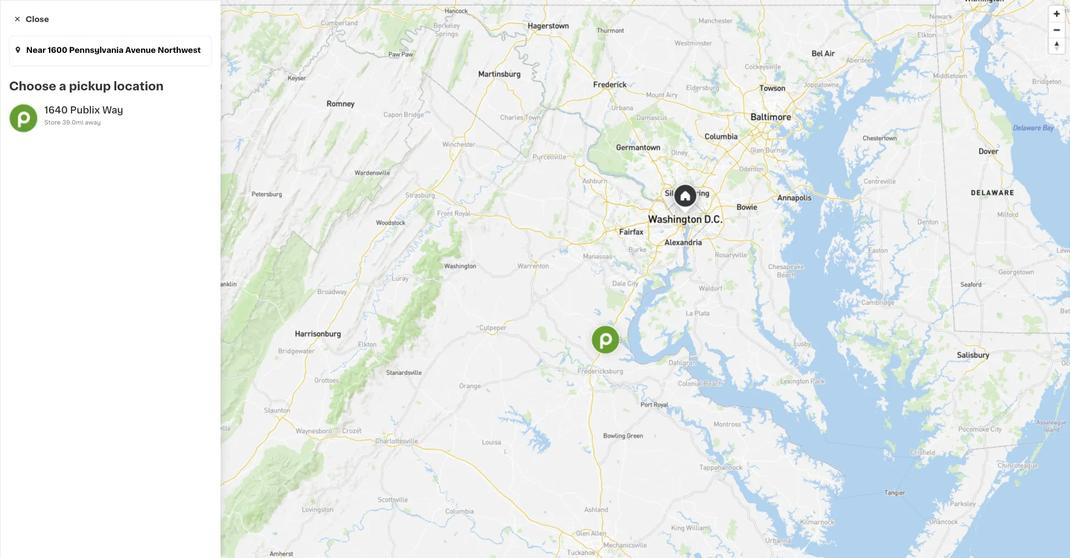 Task type: vqa. For each thing, say whether or not it's contained in the screenshot.
I Can'T Believe It'S Not Butter Vegetable Oil Spray, 40%, The Original
yes



Task type: locate. For each thing, give the bounding box(es) containing it.
organic,
[[1002, 430, 1035, 438]]

garlic down $4.25 original price: $5.09 element
[[599, 430, 622, 438]]

1 vertical spatial pickup
[[69, 80, 111, 91]]

add for second add button from the right
[[896, 300, 912, 308]]

$ for $ 2 11
[[677, 416, 681, 422]]

1 horizontal spatial original
[[802, 463, 833, 471]]

many inside 8 oz many in stock
[[814, 496, 831, 502]]

many
[[431, 451, 449, 457], [559, 462, 576, 469], [941, 462, 958, 469], [304, 484, 321, 491], [814, 496, 831, 502]]

& inside canned goods & soups link
[[75, 84, 81, 91]]

spray,
[[856, 452, 881, 460]]

oil,
[[988, 430, 1000, 438]]

items for 4
[[875, 513, 897, 521]]

chicken
[[241, 441, 273, 449]]

2 vertical spatial see
[[827, 513, 842, 521]]

add for 5th add button from the right
[[514, 300, 530, 308]]

badia down $ 2 11 in the right of the page
[[675, 430, 697, 438]]

0 vertical spatial 1
[[299, 415, 304, 427]]

1 horizontal spatial pickup
[[782, 56, 811, 64]]

original
[[329, 441, 359, 449], [802, 463, 833, 471]]

2 taco from the left
[[361, 441, 380, 449]]

product group
[[165, 291, 284, 502], [293, 291, 411, 515], [420, 291, 539, 461], [548, 291, 666, 472], [675, 291, 794, 448], [802, 291, 921, 526], [930, 291, 1049, 472]]

0 horizontal spatial pickup
[[713, 57, 741, 64]]

oz down seasoning
[[297, 473, 304, 480]]

2 left 09
[[426, 415, 434, 427]]

add
[[259, 300, 275, 308], [386, 300, 403, 308], [514, 300, 530, 308], [641, 300, 657, 308], [769, 300, 785, 308], [896, 300, 912, 308], [1024, 300, 1040, 308]]

oz right fl
[[950, 451, 957, 457]]

1 add button from the left
[[238, 294, 281, 314]]

mccormick®
[[548, 430, 597, 438]]

publix logo image
[[60, 96, 81, 117], [9, 104, 37, 132], [591, 325, 620, 354]]

see down 8 oz many in stock
[[827, 513, 842, 521]]

powder down $4.25 original price: $5.09 element
[[624, 430, 653, 438]]

$ left 31
[[295, 416, 299, 422]]

1 garlic from the left
[[727, 430, 750, 438]]

vegetable
[[802, 452, 842, 460]]

add for 6th add button from right
[[386, 300, 403, 308]]

see down seasoning
[[317, 502, 332, 510]]

& right vinegars,
[[290, 96, 304, 112]]

4 $ from the left
[[805, 416, 809, 422]]

get
[[825, 431, 836, 437]]

garlic
[[727, 430, 750, 438], [599, 430, 622, 438]]

$2.43
[[448, 419, 470, 427]]

seasoning
[[293, 452, 333, 460]]

oz inside 8 oz many in stock
[[808, 484, 815, 491]]

see
[[190, 489, 205, 497], [317, 502, 332, 510], [827, 513, 842, 521]]

product group containing add
[[165, 291, 284, 502]]

(144)
[[843, 476, 859, 482]]

$ for $ 1 31
[[295, 416, 299, 422]]

spices
[[308, 96, 365, 112], [444, 430, 470, 438], [699, 430, 725, 438]]

way up prices
[[102, 105, 123, 114]]

$ inside $ 4 97
[[805, 416, 809, 422]]

pickup
[[782, 56, 811, 64], [713, 57, 741, 64]]

original up mix
[[329, 441, 359, 449]]

ready
[[924, 56, 951, 64]]

publix inside 1640 publix way store 39.0mi away
[[70, 105, 100, 114]]

6 add button from the left
[[875, 294, 918, 314]]

4 add from the left
[[641, 300, 657, 308]]

09
[[435, 416, 444, 422]]

5 product group from the left
[[675, 291, 794, 448]]

39.0mi
[[62, 119, 83, 125]]

household link
[[7, 119, 134, 140]]

0 horizontal spatial garlic
[[599, 430, 622, 438]]

instacart logo image
[[37, 54, 104, 67]]

see eligible items button
[[165, 483, 284, 502], [293, 497, 411, 515], [802, 508, 921, 526]]

1 vertical spatial &
[[290, 96, 304, 112]]

1 horizontal spatial see
[[317, 502, 332, 510]]

badia for badia spices garlic powder
[[675, 430, 697, 438]]

0 horizontal spatial taco
[[293, 441, 311, 449]]

None search field
[[158, 45, 585, 76]]

in down "virgin"
[[960, 462, 966, 469]]

2 horizontal spatial see eligible items
[[827, 513, 897, 521]]

1 horizontal spatial badia
[[675, 430, 697, 438]]

0 horizontal spatial publix logo image
[[9, 104, 37, 132]]

eligible right every
[[573, 15, 608, 24]]

in down seasoning
[[323, 484, 328, 491]]

$ inside the $ 1 31
[[295, 416, 299, 422]]

1 horizontal spatial way
[[874, 56, 893, 64]]

1 vertical spatial 1640
[[44, 105, 68, 114]]

7 product group from the left
[[930, 291, 1049, 472]]

0 vertical spatial way
[[874, 56, 893, 64]]

1640 right at
[[823, 56, 844, 64]]

$4.25 original price: $5.09 element
[[548, 414, 666, 428]]

publix up store
[[58, 121, 83, 128]]

8
[[802, 484, 807, 491]]

see eligible items down john soules foods chicken fajitas
[[190, 489, 260, 497]]

publix right at
[[846, 56, 872, 64]]

oz right 2.75
[[434, 440, 442, 446]]

0 horizontal spatial &
[[75, 84, 81, 91]]

1 left 31
[[299, 415, 304, 427]]

see eligible items button down (144)
[[802, 508, 921, 526]]

0 horizontal spatial free
[[729, 16, 745, 24]]

&
[[75, 84, 81, 91], [290, 96, 304, 112]]

2 2 from the left
[[681, 415, 689, 427]]

2
[[426, 415, 434, 427], [681, 415, 689, 427]]

1 horizontal spatial powder
[[624, 430, 653, 438]]

1 vertical spatial way
[[102, 105, 123, 114]]

1 badia from the left
[[420, 430, 442, 438]]

2 vertical spatial 1
[[293, 473, 295, 480]]

4 left 25
[[554, 415, 562, 427]]

0 horizontal spatial items
[[237, 489, 260, 497]]

powder down "$2.11 original price: $3.31" element
[[752, 430, 781, 438]]

see eligible items button down john soules foods chicken fajitas
[[165, 483, 284, 502]]

oz right 3.1
[[557, 451, 564, 457]]

1
[[299, 415, 304, 427], [837, 431, 840, 437], [293, 473, 295, 480]]

badia inside badia spices onion powder 2.75 oz
[[420, 430, 442, 438]]

2 powder from the left
[[752, 430, 781, 438]]

1 product group from the left
[[165, 291, 284, 502]]

1640 publix way store 39.0mi away
[[44, 105, 123, 125]]

in
[[450, 451, 456, 457], [578, 462, 583, 469], [960, 462, 966, 469], [323, 484, 328, 491], [832, 496, 838, 502]]

0 horizontal spatial 4
[[554, 415, 562, 427]]

2 horizontal spatial items
[[875, 513, 897, 521]]

$12.69
[[964, 419, 989, 427]]

original down vegetable
[[802, 463, 833, 471]]

way
[[874, 56, 893, 64], [102, 105, 123, 114]]

0 horizontal spatial see eligible items
[[190, 489, 260, 497]]

$ 2 09
[[422, 415, 444, 427]]

0 vertical spatial 1640
[[823, 56, 844, 64]]

5 add from the left
[[769, 300, 785, 308]]

1 horizontal spatial taco
[[361, 441, 380, 449]]

pickup button
[[686, 50, 751, 72]]

$ for $ 2 09
[[422, 416, 426, 422]]

2 vertical spatial items
[[875, 513, 897, 521]]

oz for 3.1 oz
[[557, 451, 564, 457]]

2 inside "$2.11 original price: $3.31" element
[[681, 415, 689, 427]]

$ left 97
[[805, 416, 809, 422]]

1 $ from the left
[[295, 416, 299, 422]]

pickup right a
[[69, 80, 111, 91]]

6 add from the left
[[896, 300, 912, 308]]

2 for badia spices garlic powder
[[681, 415, 689, 427]]

john soules foods chicken fajitas
[[165, 441, 273, 460]]

1 vertical spatial items
[[365, 502, 387, 510]]

1 2 from the left
[[426, 415, 434, 427]]

away
[[85, 119, 100, 125]]

& for goods
[[75, 84, 81, 91]]

add for third add button from right
[[769, 300, 785, 308]]

2 horizontal spatial 1
[[837, 431, 840, 437]]

fajitas
[[165, 452, 190, 460]]

0 horizontal spatial powder
[[498, 430, 527, 438]]

canned goods & soups
[[13, 84, 108, 91]]

way left ready in the top of the page
[[874, 56, 893, 64]]

powder inside badia spices onion powder 2.75 oz
[[498, 430, 527, 438]]

extra
[[930, 441, 950, 449]]

eligible down 8 oz many in stock
[[844, 513, 873, 521]]

1 vertical spatial 1
[[837, 431, 840, 437]]

in down badia spices onion powder 2.75 oz
[[450, 451, 456, 457]]

free up believe
[[841, 431, 854, 437]]

reset bearing to north image
[[1049, 38, 1065, 53]]

$ left 11
[[677, 416, 681, 422]]

higher than in-store item prices link
[[17, 132, 123, 141]]

1 horizontal spatial see eligible items
[[317, 502, 387, 510]]

0 horizontal spatial pickup
[[69, 80, 111, 91]]

$ left 09
[[422, 416, 426, 422]]

see for 1
[[317, 502, 332, 510]]

0 horizontal spatial 2
[[426, 415, 434, 427]]

$ inside $ 2 09
[[422, 416, 426, 422]]

$ inside $ 2 11
[[677, 416, 681, 422]]

badia up 2.75
[[420, 430, 442, 438]]

4 add button from the left
[[620, 294, 663, 314]]

4 left 97
[[809, 415, 817, 427]]

4 product group from the left
[[548, 291, 666, 472]]

$3.31
[[700, 419, 720, 427]]

0 horizontal spatial badia
[[420, 430, 442, 438]]

free right try
[[729, 16, 745, 24]]

stock down (144)
[[840, 496, 857, 502]]

powder right the onion
[[498, 430, 527, 438]]

onion
[[472, 430, 496, 438]]

2 add from the left
[[386, 300, 403, 308]]

3 add from the left
[[514, 300, 530, 308]]

0 horizontal spatial way
[[102, 105, 123, 114]]

garlic down "$2.11 original price: $3.31" element
[[727, 430, 750, 438]]

2 4 from the left
[[554, 415, 562, 427]]

on sale now
[[165, 261, 242, 272]]

0 vertical spatial pickup
[[610, 15, 643, 24]]

many in stock
[[431, 451, 475, 457], [559, 462, 602, 469], [941, 462, 984, 469], [304, 484, 347, 491]]

2 horizontal spatial powder
[[752, 430, 781, 438]]

believe
[[829, 441, 858, 449]]

on
[[529, 15, 541, 24]]

many down fl
[[941, 462, 958, 469]]

many in stock down "(200)"
[[304, 484, 347, 491]]

1 horizontal spatial items
[[365, 502, 387, 510]]

1 horizontal spatial spices
[[444, 430, 470, 438]]

0 vertical spatial see
[[190, 489, 205, 497]]

0 horizontal spatial see
[[190, 489, 205, 497]]

pickup at 1640 publix way button
[[764, 45, 893, 76]]

spices inside badia spices onion powder 2.75 oz
[[444, 430, 470, 438]]

2 vertical spatial see eligible items
[[827, 513, 897, 521]]

powder
[[498, 430, 527, 438], [752, 430, 781, 438], [624, 430, 653, 438]]

oz right 8 at the right
[[808, 484, 815, 491]]

1 horizontal spatial 4
[[809, 415, 817, 427]]

1600
[[47, 46, 67, 54]]

2 badia from the left
[[675, 430, 697, 438]]

$ inside $ 10 49
[[932, 416, 936, 422]]

earn
[[431, 15, 453, 24]]

1 powder from the left
[[498, 430, 527, 438]]

mix
[[335, 452, 349, 460]]

oz inside badia spices onion powder 2.75 oz
[[434, 440, 442, 446]]

1 horizontal spatial see eligible items button
[[293, 497, 411, 515]]

1 horizontal spatial garlic
[[727, 430, 750, 438]]

• sponsored: removes up to 99% of makeup, even waterproof mascara emollients dissolve micelles cleanse texture lifts neutrogena shop now use product only as directed jjci 2022 image
[[171, 118, 1043, 227]]

powder for badia spices onion powder 2.75 oz
[[498, 430, 527, 438]]

see eligible items down (144)
[[827, 513, 897, 521]]

0 horizontal spatial see eligible items button
[[165, 483, 284, 502]]

5 $ from the left
[[932, 416, 936, 422]]

0 vertical spatial original
[[329, 441, 359, 449]]

$ down organic
[[932, 416, 936, 422]]

& right a
[[75, 84, 81, 91]]

taco bell original taco seasoning mix
[[293, 441, 380, 460]]

1 vertical spatial free
[[841, 431, 854, 437]]

2 add button from the left
[[365, 294, 408, 314]]

0 horizontal spatial 1640
[[44, 105, 68, 114]]

3 $ from the left
[[677, 416, 681, 422]]

more
[[1020, 263, 1041, 271]]

1 vertical spatial publix
[[70, 105, 100, 114]]

★★★★★
[[548, 441, 586, 449], [548, 441, 586, 449], [293, 463, 331, 471], [293, 463, 331, 471], [802, 474, 841, 482], [802, 474, 841, 482]]

1 horizontal spatial publix logo image
[[60, 96, 81, 117]]

pickup locations list region
[[0, 0, 220, 558]]

2 horizontal spatial see
[[827, 513, 842, 521]]

1 taco from the left
[[293, 441, 311, 449]]

0 vertical spatial free
[[729, 16, 745, 24]]

1 horizontal spatial free
[[841, 431, 854, 437]]

1 add from the left
[[259, 300, 275, 308]]

publix up away
[[70, 105, 100, 114]]

1 vertical spatial original
[[802, 463, 833, 471]]

1 horizontal spatial 2
[[681, 415, 689, 427]]

1 down seasoning
[[293, 473, 295, 480]]

0 vertical spatial publix
[[846, 56, 872, 64]]

1 right get
[[837, 431, 840, 437]]

2 $ from the left
[[422, 416, 426, 422]]

3.1
[[548, 451, 556, 457]]

product group containing 10
[[930, 291, 1049, 472]]

1 horizontal spatial 1640
[[823, 56, 844, 64]]

2 horizontal spatial see eligible items button
[[802, 508, 921, 526]]

7 add from the left
[[1024, 300, 1040, 308]]

eligible for i can't believe it's not butter vegetable oil spray, 40%, the original
[[844, 513, 873, 521]]

2 inside $2.09 original price: $2.43 element
[[426, 415, 434, 427]]

see eligible items button down "(200)"
[[293, 497, 411, 515]]

see eligible items down "(200)"
[[317, 502, 387, 510]]

see eligible items button for 1
[[293, 497, 411, 515]]

eligible down john soules foods chicken fajitas
[[207, 489, 236, 497]]

pickup
[[610, 15, 643, 24], [69, 80, 111, 91]]

2 left 11
[[681, 415, 689, 427]]

spend $32, save $5
[[296, 431, 357, 437]]

pickup inside button
[[713, 57, 741, 64]]

pickup for pickup
[[713, 57, 741, 64]]

free inside item carousel region
[[841, 431, 854, 437]]

1 vertical spatial see
[[317, 502, 332, 510]]

zoom out image
[[1049, 22, 1065, 37]]

31
[[305, 416, 312, 422]]

1640 up store
[[44, 105, 68, 114]]

many down vegetable
[[814, 496, 831, 502]]

pickup left order! on the right of the page
[[610, 15, 643, 24]]

eligible down "(200)"
[[334, 502, 363, 510]]

pickup for pickup at 1640 publix way
[[782, 56, 811, 64]]

items for 1
[[365, 502, 387, 510]]

3 product group from the left
[[420, 291, 539, 461]]

in down vegetable
[[832, 496, 838, 502]]

11
[[690, 416, 695, 422]]

original inside taco bell original taco seasoning mix
[[329, 441, 359, 449]]

eligible for john soules foods chicken fajitas
[[207, 489, 236, 497]]

2 product group from the left
[[293, 291, 411, 515]]

1 vertical spatial see eligible items
[[317, 502, 387, 510]]

original inside i can't believe it's not butter vegetable oil spray, 40%, the original
[[802, 463, 833, 471]]

many in stock down badia spices onion powder 2.75 oz
[[431, 451, 475, 457]]

1 oz
[[293, 473, 304, 480]]

oz
[[434, 440, 442, 446], [557, 451, 564, 457], [950, 451, 957, 457], [297, 473, 304, 480], [808, 484, 815, 491]]

pickup inside popup button
[[782, 56, 811, 64]]

john
[[165, 441, 185, 449]]

pickup down try free
[[713, 57, 741, 64]]

not
[[873, 441, 887, 449]]

2 garlic from the left
[[599, 430, 622, 438]]

1640 inside 1640 publix way store 39.0mi away
[[44, 105, 68, 114]]

0 horizontal spatial original
[[329, 441, 359, 449]]

1 horizontal spatial &
[[290, 96, 304, 112]]

product group containing 1
[[293, 291, 411, 515]]

view more
[[999, 263, 1041, 271]]

see eligible items for 1
[[317, 502, 387, 510]]

pickup left at
[[782, 56, 811, 64]]

0 vertical spatial items
[[237, 489, 260, 497]]

organic
[[931, 403, 956, 409]]

0 horizontal spatial spices
[[308, 96, 365, 112]]

2 horizontal spatial spices
[[699, 430, 725, 438]]

see eligible items button for 4
[[802, 508, 921, 526]]

see down fajitas at the left of the page
[[190, 489, 205, 497]]

$ 10 49
[[932, 415, 959, 427]]

2 horizontal spatial publix logo image
[[591, 325, 620, 354]]

stock down the carapelli olive oil, organic, extra virgin 16.9 fl oz
[[967, 462, 984, 469]]

0 vertical spatial &
[[75, 84, 81, 91]]

way inside popup button
[[874, 56, 893, 64]]



Task type: describe. For each thing, give the bounding box(es) containing it.
household
[[13, 126, 57, 133]]

soups
[[83, 84, 108, 91]]

pickup at 1640 publix way
[[782, 56, 893, 64]]

1 4 from the left
[[809, 415, 817, 427]]

& for vinegars,
[[290, 96, 304, 112]]

5%
[[455, 15, 470, 24]]

bell
[[313, 441, 327, 449]]

the
[[904, 452, 919, 460]]

$ for $ 10 49
[[932, 416, 936, 422]]

add for seventh add button from the right
[[259, 300, 275, 308]]

stock down "(200)"
[[330, 484, 347, 491]]

ready by 5:55pm link
[[906, 54, 999, 67]]

breakfast link
[[7, 98, 134, 119]]

olive
[[966, 430, 986, 438]]

$2.09 original price: $2.43 element
[[420, 414, 539, 428]]

pennsylvania
[[69, 46, 123, 54]]

fl
[[944, 451, 948, 457]]

$ 4 97
[[805, 415, 826, 427]]

spices for badia spices onion powder 2.75 oz
[[444, 430, 470, 438]]

on sale now link
[[165, 260, 242, 273]]

16.9
[[930, 451, 943, 457]]

in down the mccormick®
[[578, 462, 583, 469]]

add for 1st add button from the right
[[1024, 300, 1040, 308]]

49
[[951, 416, 959, 422]]

6 product group from the left
[[802, 291, 921, 526]]

oz inside the carapelli olive oil, organic, extra virgin 16.9 fl oz
[[950, 451, 957, 457]]

near
[[26, 46, 46, 54]]

credit
[[472, 15, 501, 24]]

publix inside popup button
[[846, 56, 872, 64]]

many down 2.75
[[431, 451, 449, 457]]

buy
[[806, 431, 818, 437]]

many in stock down fl
[[941, 462, 984, 469]]

try free
[[715, 16, 745, 24]]

i can't believe it's not butter vegetable oil spray, 40%, the original
[[802, 441, 919, 471]]

canned
[[13, 84, 44, 91]]

0 vertical spatial see eligible items
[[190, 489, 260, 497]]

avenue
[[125, 46, 156, 54]]

carapelli olive oil, organic, extra virgin 16.9 fl oz
[[930, 430, 1035, 457]]

$5.09
[[576, 419, 598, 427]]

stock down badia spices onion powder 2.75 oz
[[457, 451, 475, 457]]

item
[[82, 133, 96, 139]]

many down 3.1 oz at the bottom right of the page
[[559, 462, 576, 469]]

goods
[[46, 84, 73, 91]]

$5
[[349, 431, 357, 437]]

vinegars,
[[207, 96, 287, 112]]

by
[[953, 56, 964, 64]]

in inside 8 oz many in stock
[[832, 496, 838, 502]]

oils,
[[165, 96, 203, 112]]

item carousel region
[[165, 287, 1064, 533]]

3 powder from the left
[[624, 430, 653, 438]]

publix logo image inside publix link
[[60, 96, 81, 117]]

oz for 8 oz many in stock
[[808, 484, 815, 491]]

see for 4
[[827, 513, 842, 521]]

(200)
[[334, 465, 350, 471]]

store
[[44, 119, 60, 125]]

virgin
[[952, 441, 974, 449]]

$10.49 original price: $12.69 element
[[930, 414, 1049, 428]]

$ 2 11
[[677, 415, 695, 427]]

10
[[936, 415, 950, 427]]

publix logo image inside "pickup locations list" region
[[9, 104, 37, 132]]

ready by 5:55pm
[[924, 56, 999, 64]]

spices for badia spices garlic powder
[[699, 430, 725, 438]]

higher
[[17, 133, 38, 139]]

badia spices onion powder 2.75 oz
[[420, 430, 527, 446]]

foods
[[215, 441, 239, 449]]

prices
[[97, 133, 117, 139]]

map region
[[220, 0, 1071, 558]]

$ for $ 4 97
[[805, 416, 809, 422]]

2 for badia spices onion powder
[[426, 415, 434, 427]]

way inside 1640 publix way store 39.0mi away
[[102, 105, 123, 114]]

oz for 1 oz
[[297, 473, 304, 480]]

a
[[59, 80, 66, 91]]

close button
[[9, 9, 53, 31]]

3.1 oz
[[548, 451, 564, 457]]

in-
[[55, 133, 64, 139]]

soules
[[187, 441, 213, 449]]

3 button
[[1012, 47, 1057, 74]]

1 horizontal spatial pickup
[[610, 15, 643, 24]]

canned goods & soups link
[[7, 77, 134, 98]]

location
[[113, 80, 163, 91]]

oil
[[844, 452, 854, 460]]

try
[[715, 16, 727, 24]]

service type group
[[599, 50, 751, 72]]

$9.75 element
[[165, 414, 284, 428]]

40%,
[[883, 452, 902, 460]]

add for 4th add button from the left
[[641, 300, 657, 308]]

northwest
[[157, 46, 201, 54]]

3
[[1040, 57, 1045, 64]]

choose
[[9, 80, 56, 91]]

badia spices garlic powder
[[675, 430, 781, 438]]

1 horizontal spatial 1
[[299, 415, 304, 427]]

earn 5% credit back on every eligible pickup order!
[[431, 15, 675, 24]]

stock down (391)
[[585, 462, 602, 469]]

5:55pm
[[966, 56, 999, 64]]

butter
[[889, 441, 914, 449]]

spend
[[296, 431, 316, 437]]

3 add button from the left
[[493, 294, 535, 314]]

see eligible items for 4
[[827, 513, 897, 521]]

$ 1 31
[[295, 415, 312, 427]]

powder for badia spices garlic powder
[[752, 430, 781, 438]]

badia for badia spices onion powder 2.75 oz
[[420, 430, 442, 438]]

breakfast
[[13, 105, 52, 112]]

express icon image
[[312, 11, 422, 29]]

store
[[64, 133, 80, 139]]

zoom in image
[[1049, 6, 1065, 21]]

1640 inside popup button
[[823, 56, 844, 64]]

many down "1 oz"
[[304, 484, 321, 491]]

7 add button from the left
[[1003, 294, 1045, 314]]

at
[[813, 56, 821, 64]]

5 add button from the left
[[748, 294, 790, 314]]

every
[[543, 15, 571, 24]]

oils, vinegars, & spices
[[165, 96, 365, 112]]

save
[[333, 431, 347, 437]]

pickup inside "pickup locations list" region
[[69, 80, 111, 91]]

2 vertical spatial publix
[[58, 121, 83, 128]]

mccormick® garlic powder
[[548, 430, 653, 438]]

many in stock down (391)
[[559, 462, 602, 469]]

stock inside 8 oz many in stock
[[840, 496, 857, 502]]

on
[[165, 261, 183, 272]]

close
[[25, 15, 49, 23]]

buy 1, get 1 free
[[806, 431, 854, 437]]

$32,
[[318, 431, 331, 437]]

1,
[[820, 431, 824, 437]]

$2.11 original price: $3.31 element
[[675, 414, 794, 428]]

nsored
[[1027, 230, 1049, 236]]

eligible for taco bell original taco seasoning mix
[[334, 502, 363, 510]]

8 oz many in stock
[[802, 484, 857, 502]]

4 25
[[554, 415, 571, 427]]

(391)
[[588, 443, 604, 449]]

0 horizontal spatial 1
[[293, 473, 295, 480]]

near 1600 pennsylvania avenue northwest
[[26, 46, 201, 54]]



